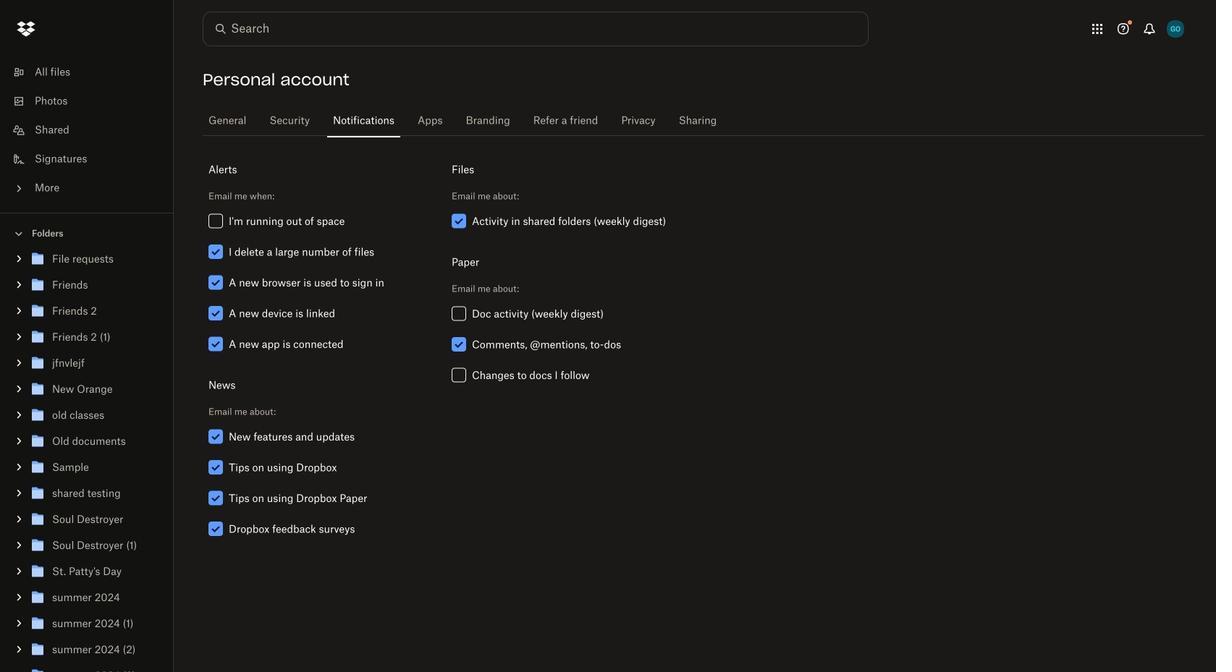 Task type: describe. For each thing, give the bounding box(es) containing it.
Search text field
[[231, 20, 839, 38]]

more image
[[12, 181, 26, 196]]



Task type: vqa. For each thing, say whether or not it's contained in the screenshot.
group
yes



Task type: locate. For each thing, give the bounding box(es) containing it.
list
[[0, 49, 174, 213]]

group
[[203, 214, 435, 368], [0, 244, 174, 673], [446, 307, 678, 399], [203, 430, 435, 553]]

tab list
[[203, 101, 1205, 138]]

dropbox image
[[12, 14, 41, 43]]



